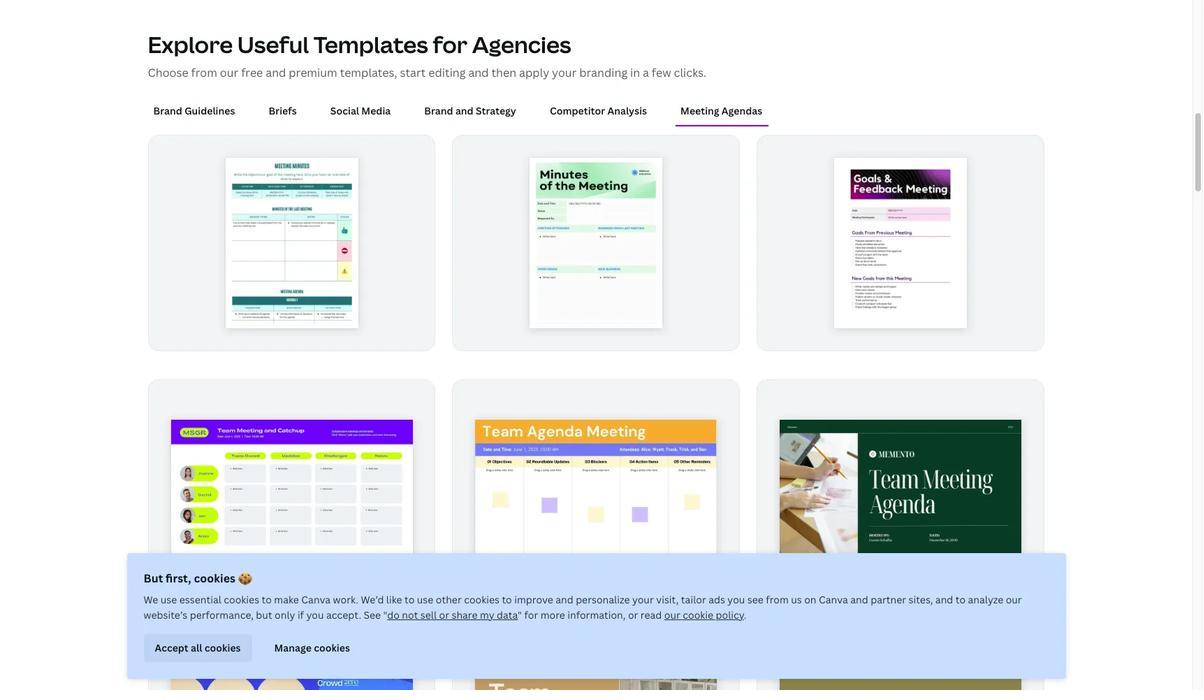 Task type: describe. For each thing, give the bounding box(es) containing it.
improve
[[515, 593, 553, 607]]

free
[[241, 65, 263, 81]]

sites,
[[909, 593, 933, 607]]

team meeting agenda business presentation in black cream beige warm & modern style image
[[476, 665, 717, 691]]

editing
[[429, 65, 466, 81]]

competitor analysis
[[550, 104, 647, 118]]

social media button
[[325, 98, 396, 125]]

branding
[[580, 65, 628, 81]]

2 to from the left
[[405, 593, 415, 607]]

1 vertical spatial you
[[306, 609, 324, 622]]

agencies
[[472, 30, 571, 60]]

cookies up my
[[464, 593, 500, 607]]

meeting
[[681, 104, 720, 118]]

templates,
[[340, 65, 397, 81]]

manage
[[274, 641, 312, 655]]

weekly team updates presentation in green yellow cream modern elegance style image
[[780, 665, 1022, 691]]

first,
[[166, 571, 191, 586]]

see
[[748, 593, 764, 607]]

accept all cookies button
[[144, 635, 252, 663]]

performance,
[[190, 609, 254, 622]]

from inside we use essential cookies to make canva work. we'd like to use other cookies to improve and personalize your visit, tailor ads you see from us on canva and partner sites, and to analyze our website's performance, but only if you accept. see "
[[766, 593, 789, 607]]

data
[[497, 609, 518, 622]]

1 use from the left
[[161, 593, 177, 607]]

apply
[[519, 65, 550, 81]]

2 " from the left
[[518, 609, 522, 622]]

team meeting agenda business presentation in bright red cobalt bright green chic photocentric frames style image
[[171, 665, 413, 691]]

2 canva from the left
[[819, 593, 848, 607]]

1 horizontal spatial for
[[525, 609, 538, 622]]

we
[[144, 593, 158, 607]]

and right the sites,
[[936, 593, 954, 607]]

competitor
[[550, 104, 605, 118]]

choose
[[148, 65, 189, 81]]

a
[[643, 65, 649, 81]]

1 or from the left
[[439, 609, 449, 622]]

our inside we use essential cookies to make canva work. we'd like to use other cookies to improve and personalize your visit, tailor ads you see from us on canva and partner sites, and to analyze our website's performance, but only if you accept. see "
[[1006, 593, 1022, 607]]

templates
[[314, 30, 428, 60]]

cookies inside the accept all cookies button
[[205, 641, 241, 655]]

ads
[[709, 593, 725, 607]]

like
[[386, 593, 402, 607]]

brand for brand guidelines
[[153, 104, 182, 118]]

accept
[[155, 641, 188, 655]]

do not sell or share my data " for more information, or read our cookie policy .
[[387, 609, 747, 622]]

🍪
[[238, 571, 252, 586]]

website's
[[144, 609, 187, 622]]

from inside the explore useful templates for agencies choose from our free and premium templates, start editing and then apply your branding in a few clicks.
[[191, 65, 217, 81]]

but
[[256, 609, 272, 622]]

brand for brand and strategy
[[424, 104, 453, 118]]

my
[[480, 609, 495, 622]]

social media
[[330, 104, 391, 118]]

we use essential cookies to make canva work. we'd like to use other cookies to improve and personalize your visit, tailor ads you see from us on canva and partner sites, and to analyze our website's performance, but only if you accept. see "
[[144, 593, 1022, 622]]

we'd
[[361, 593, 384, 607]]

" inside we use essential cookies to make canva work. we'd like to use other cookies to improve and personalize your visit, tailor ads you see from us on canva and partner sites, and to analyze our website's performance, but only if you accept. see "
[[383, 609, 387, 622]]

few
[[652, 65, 671, 81]]

and left then
[[469, 65, 489, 81]]

2 or from the left
[[628, 609, 638, 622]]

brand and strategy button
[[419, 98, 522, 125]]

policy
[[716, 609, 744, 622]]

read
[[641, 609, 662, 622]]

.
[[744, 609, 747, 622]]



Task type: locate. For each thing, give the bounding box(es) containing it.
"
[[383, 609, 387, 622], [518, 609, 522, 622]]

only
[[275, 609, 295, 622]]

0 horizontal spatial our
[[220, 65, 239, 81]]

briefs
[[269, 104, 297, 118]]

canva
[[301, 593, 331, 607], [819, 593, 848, 607]]

on
[[805, 593, 817, 607]]

2 vertical spatial our
[[665, 609, 681, 622]]

and
[[266, 65, 286, 81], [469, 65, 489, 81], [456, 104, 474, 118], [556, 593, 574, 607], [851, 593, 869, 607], [936, 593, 954, 607]]

you
[[728, 593, 745, 607], [306, 609, 324, 622]]

1 horizontal spatial our
[[665, 609, 681, 622]]

brand and strategy
[[424, 104, 516, 118]]

analyze
[[968, 593, 1004, 607]]

goals and feedback meeting to-do list doc in mauve purple classic professional style image
[[835, 158, 967, 329]]

strategy
[[476, 104, 516, 118]]

0 vertical spatial your
[[552, 65, 577, 81]]

share
[[452, 609, 478, 622]]

from
[[191, 65, 217, 81], [766, 593, 789, 607]]

2 use from the left
[[417, 593, 434, 607]]

partner
[[871, 593, 907, 607]]

meeting agenda team whiteboard in yellow purple simple style image
[[476, 420, 717, 556]]

cookies inside manage cookies button
[[314, 641, 350, 655]]

0 horizontal spatial "
[[383, 609, 387, 622]]

1 horizontal spatial brand
[[424, 104, 453, 118]]

not
[[402, 609, 418, 622]]

1 horizontal spatial from
[[766, 593, 789, 607]]

4 to from the left
[[956, 593, 966, 607]]

cookies up essential
[[194, 571, 236, 586]]

for
[[433, 30, 468, 60], [525, 609, 538, 622]]

meeting agendas button
[[675, 98, 768, 125]]

our inside the explore useful templates for agencies choose from our free and premium templates, start editing and then apply your branding in a few clicks.
[[220, 65, 239, 81]]

and inside button
[[456, 104, 474, 118]]

other
[[436, 593, 462, 607]]

1 " from the left
[[383, 609, 387, 622]]

manage cookies button
[[263, 635, 361, 663]]

essential
[[179, 593, 221, 607]]

0 horizontal spatial use
[[161, 593, 177, 607]]

but
[[144, 571, 163, 586]]

guidelines
[[185, 104, 235, 118]]

do
[[387, 609, 400, 622]]

1 horizontal spatial canva
[[819, 593, 848, 607]]

for inside the explore useful templates for agencies choose from our free and premium templates, start editing and then apply your branding in a few clicks.
[[433, 30, 468, 60]]

our right the analyze
[[1006, 593, 1022, 607]]

cookie
[[683, 609, 714, 622]]

1 brand from the left
[[153, 104, 182, 118]]

0 vertical spatial our
[[220, 65, 239, 81]]

1 horizontal spatial you
[[728, 593, 745, 607]]

brand down choose
[[153, 104, 182, 118]]

2 brand from the left
[[424, 104, 453, 118]]

1 horizontal spatial or
[[628, 609, 638, 622]]

you right if
[[306, 609, 324, 622]]

3 to from the left
[[502, 593, 512, 607]]

1 horizontal spatial "
[[518, 609, 522, 622]]

" neon green and purple friendly professional messenger app agenda presentation" image
[[171, 420, 413, 556]]

tailor
[[681, 593, 706, 607]]

accept all cookies
[[155, 641, 241, 655]]

canva up if
[[301, 593, 331, 607]]

use up website's
[[161, 593, 177, 607]]

and left strategy
[[456, 104, 474, 118]]

for down improve
[[525, 609, 538, 622]]

us
[[791, 593, 802, 607]]

your inside we use essential cookies to make canva work. we'd like to use other cookies to improve and personalize your visit, tailor ads you see from us on canva and partner sites, and to analyze our website's performance, but only if you accept. see "
[[632, 593, 654, 607]]

1 horizontal spatial your
[[632, 593, 654, 607]]

0 horizontal spatial canva
[[301, 593, 331, 607]]

manage cookies
[[274, 641, 350, 655]]

if
[[298, 609, 304, 622]]

use
[[161, 593, 177, 607], [417, 593, 434, 607]]

then
[[492, 65, 517, 81]]

all
[[191, 641, 202, 655]]

0 horizontal spatial for
[[433, 30, 468, 60]]

information,
[[568, 609, 626, 622]]

sell
[[421, 609, 437, 622]]

more
[[541, 609, 565, 622]]

your inside the explore useful templates for agencies choose from our free and premium templates, start editing and then apply your branding in a few clicks.
[[552, 65, 577, 81]]

and left partner
[[851, 593, 869, 607]]

or left read
[[628, 609, 638, 622]]

clicks.
[[674, 65, 707, 81]]

you up policy
[[728, 593, 745, 607]]

your right apply
[[552, 65, 577, 81]]

brand
[[153, 104, 182, 118], [424, 104, 453, 118]]

1 vertical spatial your
[[632, 593, 654, 607]]

make
[[274, 593, 299, 607]]

" down improve
[[518, 609, 522, 622]]

for up editing on the left of page
[[433, 30, 468, 60]]

our cookie policy link
[[665, 609, 744, 622]]

brand guidelines button
[[148, 98, 241, 125]]

our
[[220, 65, 239, 81], [1006, 593, 1022, 607], [665, 609, 681, 622]]

in
[[630, 65, 640, 81]]

or
[[439, 609, 449, 622], [628, 609, 638, 622]]

and up do not sell or share my data " for more information, or read our cookie policy .
[[556, 593, 574, 607]]

brand down editing on the left of page
[[424, 104, 453, 118]]

do not sell or share my data link
[[387, 609, 518, 622]]

canva right the on
[[819, 593, 848, 607]]

from left us
[[766, 593, 789, 607]]

0 horizontal spatial you
[[306, 609, 324, 622]]

to up data
[[502, 593, 512, 607]]

meeting agendas
[[681, 104, 763, 118]]

and right free
[[266, 65, 286, 81]]

to right like
[[405, 593, 415, 607]]

1 horizontal spatial use
[[417, 593, 434, 607]]

your up read
[[632, 593, 654, 607]]

visit,
[[656, 593, 679, 607]]

0 horizontal spatial from
[[191, 65, 217, 81]]

useful
[[237, 30, 309, 60]]

to left the analyze
[[956, 593, 966, 607]]

0 horizontal spatial or
[[439, 609, 449, 622]]

1 canva from the left
[[301, 593, 331, 607]]

0 horizontal spatial brand
[[153, 104, 182, 118]]

0 vertical spatial for
[[433, 30, 468, 60]]

work.
[[333, 593, 359, 607]]

cookies
[[194, 571, 236, 586], [224, 593, 259, 607], [464, 593, 500, 607], [205, 641, 241, 655], [314, 641, 350, 655]]

to up but
[[262, 593, 272, 607]]

agendas
[[722, 104, 763, 118]]

accept.
[[326, 609, 361, 622]]

" right see on the left bottom of page
[[383, 609, 387, 622]]

team meeting agenda business presentation in black and white emerald mint green aspirational elegance style image
[[780, 420, 1022, 556]]

cookies down 🍪
[[224, 593, 259, 607]]

1 vertical spatial from
[[766, 593, 789, 607]]

1 vertical spatial for
[[525, 609, 538, 622]]

0 vertical spatial you
[[728, 593, 745, 607]]

media
[[362, 104, 391, 118]]

1 vertical spatial our
[[1006, 593, 1022, 607]]

but first, cookies 🍪
[[144, 571, 252, 586]]

brand guidelines
[[153, 104, 235, 118]]

to
[[262, 593, 272, 607], [405, 593, 415, 607], [502, 593, 512, 607], [956, 593, 966, 607]]

briefs button
[[263, 98, 303, 125]]

or right sell
[[439, 609, 449, 622]]

0 vertical spatial from
[[191, 65, 217, 81]]

premium
[[289, 65, 337, 81]]

your
[[552, 65, 577, 81], [632, 593, 654, 607]]

cookies down accept.
[[314, 641, 350, 655]]

from down explore
[[191, 65, 217, 81]]

explore useful templates for agencies choose from our free and premium templates, start editing and then apply your branding in a few clicks.
[[148, 30, 707, 81]]

analysis
[[608, 104, 647, 118]]

competitor analysis button
[[544, 98, 653, 125]]

2 horizontal spatial our
[[1006, 593, 1022, 607]]

social
[[330, 104, 359, 118]]

our down the visit,
[[665, 609, 681, 622]]

our left free
[[220, 65, 239, 81]]

meeting minutes doc in teal turquoise classic professional style image
[[226, 158, 358, 329]]

personalize
[[576, 593, 630, 607]]

meeting minutes doc in mint green blue professional gradients style image
[[530, 158, 663, 329]]

explore
[[148, 30, 233, 60]]

start
[[400, 65, 426, 81]]

see
[[364, 609, 381, 622]]

1 to from the left
[[262, 593, 272, 607]]

cookies right the all at the bottom left
[[205, 641, 241, 655]]

use up sell
[[417, 593, 434, 607]]

0 horizontal spatial your
[[552, 65, 577, 81]]



Task type: vqa. For each thing, say whether or not it's contained in the screenshot.
Courses "See All" link
no



